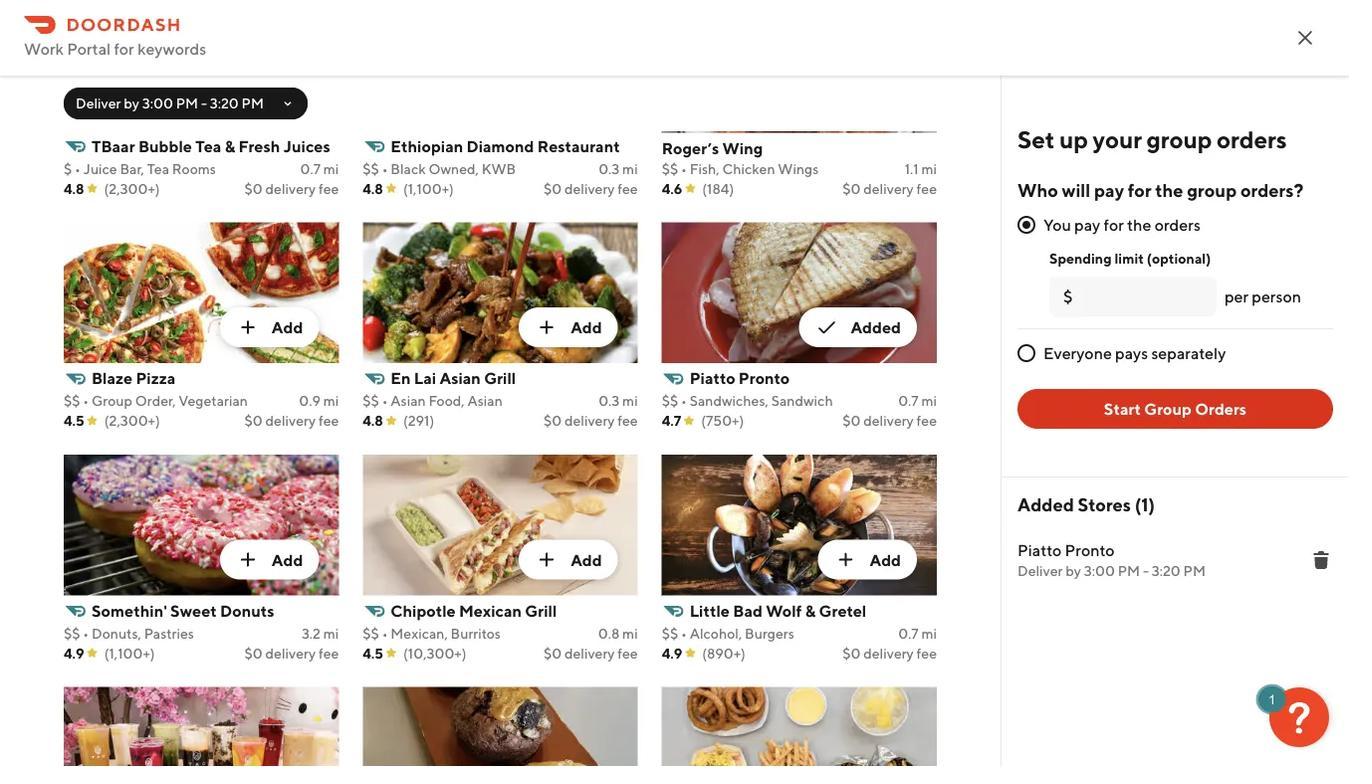 Task type: vqa. For each thing, say whether or not it's contained in the screenshot.


Task type: locate. For each thing, give the bounding box(es) containing it.
mon down owned,
[[438, 201, 471, 220]]

2 (2,300+) from the top
[[104, 413, 160, 429]]

(1,100+) down the '$$ • donuts, pastries'
[[104, 645, 155, 662]]

billing history link
[[0, 471, 319, 511]]

0 horizontal spatial pronto
[[739, 369, 790, 388]]

1 vertical spatial tea
[[147, 160, 169, 177]]

1 vertical spatial $
[[1064, 287, 1073, 306]]

• left fish,
[[681, 160, 687, 177]]

$0 delivery fee for asian
[[544, 413, 638, 429]]

0 horizontal spatial by
[[124, 95, 139, 112]]

1 (2,300+) from the top
[[104, 180, 160, 196]]

fee for asian
[[618, 413, 638, 429]]

1 vertical spatial deliver
[[1018, 563, 1063, 580]]

1 vertical spatial added
[[1018, 494, 1074, 515]]

0 vertical spatial pronto
[[739, 369, 790, 388]]

1 horizontal spatial the
[[1155, 179, 1184, 201]]

blaze
[[92, 369, 133, 388]]

owned,
[[429, 160, 479, 177]]

$0 delivery fee left 4.7
[[544, 413, 638, 429]]

group right start
[[1144, 400, 1192, 419]]

orders
[[1217, 125, 1287, 153], [1155, 216, 1201, 235]]

(1,100+)
[[403, 180, 454, 196], [104, 645, 155, 662]]

0 vertical spatial 1
[[776, 196, 785, 224]]

3:00 inside piatto pronto deliver by 3:00 pm - 3:20 pm
[[1084, 563, 1115, 580]]

orders up (optional)
[[1155, 216, 1201, 235]]

$0 delivery fee down 'juices'
[[245, 180, 339, 196]]

3:20 up tbaar bubble tea & fresh juices
[[210, 95, 239, 112]]

• for grill
[[382, 626, 388, 642]]

0 vertical spatial 3:20
[[210, 95, 239, 112]]

0.7 mi for piatto pronto
[[898, 393, 937, 409]]

home
[[60, 86, 104, 105]]

• for restaurant
[[382, 160, 388, 177]]

delivery down "3.2"
[[265, 645, 316, 662]]

$0 delivery fee down 0.8
[[544, 645, 638, 662]]

$$ left 6
[[363, 626, 379, 642]]

4.5 up payment
[[64, 413, 84, 429]]

pronto up $$ • sandwiches, sandwich
[[739, 369, 790, 388]]

mi for asian
[[623, 393, 638, 409]]

portal for piatto pronto
[[67, 39, 111, 58]]

4.5 for chipotle mexican grill
[[363, 645, 383, 662]]

delivery down 'juices'
[[265, 180, 316, 196]]

• for asian
[[382, 393, 388, 409]]

& left fresh
[[225, 136, 235, 155]]

wolf
[[766, 602, 802, 621]]

0 vertical spatial orders
[[1217, 125, 1287, 153]]

$0 delivery fee for donuts
[[245, 645, 339, 662]]

1 horizontal spatial &
[[805, 602, 816, 621]]

1 vertical spatial 3:00
[[1084, 563, 1115, 580]]

$0 delivery fee for wolf
[[843, 645, 937, 662]]

1 horizontal spatial 3:00
[[1084, 563, 1115, 580]]

$0 for wolf
[[843, 645, 861, 662]]

pay
[[1094, 179, 1124, 201], [1075, 216, 1101, 235]]

$$ for en lai asian grill
[[363, 393, 379, 409]]

weekends
[[927, 124, 1000, 143]]

$0 delivery fee
[[245, 180, 339, 196], [544, 180, 638, 196], [843, 180, 937, 196], [245, 413, 339, 429], [544, 413, 638, 429], [843, 413, 937, 429], [245, 645, 339, 662], [544, 645, 638, 662], [843, 645, 937, 662]]

the right 3
[[1155, 179, 1184, 201]]

delivery down gretel
[[864, 645, 914, 662]]

(2,300+) for tbaar
[[104, 180, 160, 196]]

0 vertical spatial $
[[64, 160, 72, 177]]

0.3 mi
[[599, 160, 638, 177], [599, 393, 638, 409]]

2 horizontal spatial -
[[1143, 563, 1149, 580]]

ethiopian diamond restaurant
[[391, 136, 620, 155]]

4.5 left '(10,300+)'
[[363, 645, 383, 662]]

mi for tea
[[323, 160, 339, 177]]

3:20 inside dropdown button
[[210, 95, 239, 112]]

0.3 for en lai asian grill
[[599, 393, 620, 409]]

delivery down 0.9
[[265, 413, 316, 429]]

dashpass for work link
[[0, 207, 319, 247]]

0 horizontal spatial the
[[1127, 216, 1152, 235]]

$$ up 4.7
[[662, 393, 678, 409]]

wed right 8
[[783, 619, 819, 638]]

2 0.3 from the top
[[599, 393, 620, 409]]

bar,
[[120, 160, 144, 177]]

$
[[64, 160, 72, 177], [1064, 287, 1073, 306]]

$ down spending on the top right of the page
[[1064, 287, 1073, 306]]

- inside october - november 2023
[[480, 91, 490, 120]]

fee for grill
[[618, 645, 638, 662]]

3:00
[[142, 95, 173, 112], [1084, 563, 1115, 580]]

(1,100+) down $$ • black owned, kwb
[[403, 180, 454, 196]]

keywords for 31
[[137, 39, 206, 58]]

0 vertical spatial 4.5
[[64, 413, 84, 429]]

1 vertical spatial 0.7
[[898, 393, 919, 409]]

fee
[[319, 180, 339, 196], [618, 180, 638, 196], [917, 180, 937, 196], [319, 413, 339, 429], [618, 413, 638, 429], [917, 413, 937, 429], [319, 645, 339, 662], [618, 645, 638, 662], [917, 645, 937, 662]]

• for donuts
[[83, 626, 89, 642]]

grill right mexican
[[525, 602, 557, 621]]

2 0.3 mi from the top
[[599, 393, 638, 409]]

tbaar
[[92, 136, 135, 155]]

0 horizontal spatial 1
[[776, 196, 785, 224]]

You pay for the orders radio
[[1018, 216, 1036, 234]]

share meal calendar
[[1116, 112, 1270, 131]]

- up tbaar bubble tea & fresh juices
[[201, 95, 207, 112]]

0 vertical spatial (2,300+)
[[104, 180, 160, 196]]

by up expensed meals
[[124, 95, 139, 112]]

work portal for keywords for 31
[[24, 39, 206, 58]]

delivery
[[265, 180, 316, 196], [565, 180, 615, 196], [864, 180, 914, 196], [265, 413, 316, 429], [565, 413, 615, 429], [864, 413, 914, 429], [265, 645, 316, 662], [565, 645, 615, 662], [864, 645, 914, 662]]

• left alcohol,
[[681, 626, 687, 642]]

1 horizontal spatial (1,100+)
[[403, 180, 454, 196]]

& right "wolf"
[[805, 602, 816, 621]]

add button for chipotle mexican grill
[[519, 540, 618, 580]]

1 horizontal spatial added
[[1018, 494, 1074, 515]]

0 vertical spatial deliver
[[76, 95, 121, 112]]

payment methods link
[[0, 427, 319, 467]]

4.9 down support
[[64, 645, 84, 662]]

0 horizontal spatial orders
[[111, 261, 162, 280]]

- up diamond at the left top of the page
[[480, 91, 490, 120]]

0.7
[[300, 160, 321, 177], [898, 393, 919, 409], [898, 626, 919, 642]]

- inside dropdown button
[[201, 95, 207, 112]]

$0 delivery fee for restaurant
[[544, 180, 638, 196]]

$0 delivery fee down restaurant
[[544, 180, 638, 196]]

1 vertical spatial the
[[1127, 216, 1152, 235]]

orders up orders?
[[1217, 125, 1287, 153]]

& for fresh
[[225, 136, 235, 155]]

support
[[60, 614, 118, 633]]

0.3 for ethiopian diamond restaurant
[[599, 160, 620, 177]]

(2,300+) down bar,
[[104, 180, 160, 196]]

(10,300+)
[[403, 645, 467, 662]]

burgers
[[745, 626, 794, 642]]

order
[[831, 266, 870, 283], [1012, 266, 1050, 283], [1192, 266, 1231, 283], [470, 685, 509, 701], [650, 685, 689, 701], [831, 685, 870, 701], [1012, 685, 1050, 701]]

expensed meals
[[60, 130, 178, 149]]

1 horizontal spatial orders
[[1217, 125, 1287, 153]]

- inside piatto pronto deliver by 3:00 pm - 3:20 pm
[[1143, 563, 1149, 580]]

1 horizontal spatial 4.5
[[363, 645, 383, 662]]

pronto down added stores (1)
[[1065, 541, 1115, 560]]

0 horizontal spatial piatto
[[690, 369, 736, 388]]

3:20 inside piatto pronto deliver by 3:00 pm - 3:20 pm
[[1152, 563, 1181, 580]]

new order
[[798, 266, 870, 283], [979, 266, 1050, 283], [1159, 266, 1231, 283], [437, 685, 509, 701], [618, 685, 689, 701], [798, 685, 870, 701], [979, 685, 1050, 701]]

(750+)
[[701, 413, 744, 429]]

tue left little
[[601, 619, 628, 638]]

0 vertical spatial mon
[[438, 201, 471, 220]]

1 vertical spatial 3:20
[[1152, 563, 1181, 580]]

by down added stores (1)
[[1066, 563, 1081, 580]]

add
[[272, 85, 303, 104], [272, 318, 303, 337], [571, 318, 602, 337], [272, 551, 303, 570], [571, 551, 602, 570], [870, 551, 901, 570]]

add button for somethin' sweet donuts
[[220, 540, 319, 580]]

mi for restaurant
[[623, 160, 638, 177]]

$$ right the 0.9 mi
[[363, 393, 379, 409]]

delivery for asian
[[565, 413, 615, 429]]

portal
[[67, 39, 111, 58], [67, 39, 111, 58]]

fri
[[1143, 201, 1164, 220]]

1 vertical spatial orders
[[1195, 400, 1247, 419]]

4.8 down the juice
[[64, 180, 84, 196]]

by
[[124, 95, 139, 112], [1066, 563, 1081, 580]]

0.7 for little bad wolf & gretel
[[898, 626, 919, 642]]

0 vertical spatial group
[[1147, 125, 1212, 153]]

0 vertical spatial 0.7
[[300, 160, 321, 177]]

1 horizontal spatial tea
[[195, 136, 221, 155]]

0 vertical spatial tea
[[195, 136, 221, 155]]

work
[[24, 39, 64, 58], [24, 39, 64, 58], [156, 218, 196, 237]]

0 vertical spatial 0.3
[[599, 160, 620, 177]]

4.5 for blaze pizza
[[64, 413, 84, 429]]

mi for donuts
[[323, 626, 339, 642]]

1 horizontal spatial deliver
[[1018, 563, 1063, 580]]

0 horizontal spatial tea
[[147, 160, 169, 177]]

Everyone pays separately radio
[[1018, 345, 1036, 362]]

group down blaze
[[92, 393, 132, 409]]

1 horizontal spatial piatto
[[1018, 541, 1062, 560]]

0 horizontal spatial -
[[201, 95, 207, 112]]

1 horizontal spatial -
[[480, 91, 490, 120]]

• left black
[[382, 160, 388, 177]]

keywords
[[137, 39, 206, 58], [137, 39, 206, 58]]

deliver down added stores (1)
[[1018, 563, 1063, 580]]

1 horizontal spatial 1
[[1269, 693, 1276, 708]]

doordash.com
[[103, 570, 211, 589]]

tea down bubble
[[147, 160, 169, 177]]

(2,300+)
[[104, 180, 160, 196], [104, 413, 160, 429]]

wed down wings
[[816, 201, 852, 220]]

tue
[[611, 201, 638, 220], [601, 619, 628, 638]]

0 horizontal spatial orders
[[1155, 216, 1201, 235]]

$$ for piatto pronto
[[662, 393, 678, 409]]

delivery down restaurant
[[565, 180, 615, 196]]

(2,300+) up payment methods
[[104, 413, 160, 429]]

$0 delivery fee down added button
[[843, 413, 937, 429]]

3:00 up meals on the top of the page
[[142, 95, 173, 112]]

burritos
[[451, 626, 501, 642]]

$$ left black
[[363, 160, 379, 177]]

1 horizontal spatial grill
[[525, 602, 557, 621]]

the up spending limit (optional)
[[1127, 216, 1152, 235]]

tea up the rooms at the left top of the page
[[195, 136, 221, 155]]

• left 6
[[382, 626, 388, 642]]

close image
[[1294, 26, 1317, 50]]

1 horizontal spatial 3:20
[[1152, 563, 1181, 580]]

$0 delivery fee down gretel
[[843, 645, 937, 662]]

0 horizontal spatial &
[[225, 136, 235, 155]]

fee for wolf
[[917, 645, 937, 662]]

1 vertical spatial (2,300+)
[[104, 413, 160, 429]]

added stores (1)
[[1018, 494, 1155, 515]]

$$ left donuts,
[[64, 626, 80, 642]]

piatto inside piatto pronto deliver by 3:00 pm - 3:20 pm
[[1018, 541, 1062, 560]]

asian for •
[[391, 393, 426, 409]]

0.7 for piatto pronto
[[898, 393, 919, 409]]

1 vertical spatial orders
[[1155, 216, 1201, 235]]

$$ for chipotle mexican grill
[[363, 626, 379, 642]]

fee for donuts
[[319, 645, 339, 662]]

add button for little bad wolf & gretel
[[818, 540, 917, 580]]

bad
[[733, 602, 763, 621]]

-
[[480, 91, 490, 120], [201, 95, 207, 112], [1143, 563, 1149, 580]]

0 vertical spatial 3:00
[[142, 95, 173, 112]]

1 vertical spatial 0.3
[[599, 393, 620, 409]]

delivery left 4.7
[[565, 413, 615, 429]]

• for wolf
[[681, 626, 687, 642]]

1 vertical spatial 4.5
[[363, 645, 383, 662]]

add for little bad wolf & gretel
[[870, 551, 901, 570]]

1 vertical spatial &
[[805, 602, 816, 621]]

delivery down added button
[[864, 413, 914, 429]]

grill up $$ • asian food, asian
[[484, 369, 516, 388]]

0.7 mi for tbaar bubble tea & fresh juices
[[300, 160, 339, 177]]

delivery down 0.8
[[565, 645, 615, 662]]

0 horizontal spatial 3:00
[[142, 95, 173, 112]]

1 0.3 from the top
[[599, 160, 620, 177]]

4.7
[[662, 413, 681, 429]]

• left the juice
[[75, 160, 81, 177]]

1 horizontal spatial pronto
[[1065, 541, 1115, 560]]

• left food,
[[382, 393, 388, 409]]

wed for 8
[[783, 619, 819, 638]]

4.9 left (890+)
[[662, 645, 682, 662]]

$$ for somethin' sweet donuts
[[64, 626, 80, 642]]

group
[[1147, 125, 1212, 153], [1187, 179, 1237, 201]]

set
[[1018, 125, 1055, 153]]

0 horizontal spatial 4.5
[[64, 413, 84, 429]]

1 vertical spatial 0.7 mi
[[898, 393, 937, 409]]

0 horizontal spatial $
[[64, 160, 72, 177]]

1 vertical spatial 1
[[1269, 693, 1276, 708]]

0 vertical spatial (1,100+)
[[403, 180, 454, 196]]

0 horizontal spatial added
[[851, 318, 901, 337]]

1 horizontal spatial orders
[[1195, 400, 1247, 419]]

somethin' sweet donuts
[[92, 602, 274, 621]]

0 vertical spatial pay
[[1094, 179, 1124, 201]]

- down (1)
[[1143, 563, 1149, 580]]

0 vertical spatial &
[[225, 136, 235, 155]]

pronto
[[739, 369, 790, 388], [1065, 541, 1115, 560]]

1 vertical spatial mon
[[422, 619, 456, 638]]

everyone pays separately
[[1044, 344, 1226, 363]]

delivery for wolf
[[864, 645, 914, 662]]

group orders link
[[0, 251, 319, 291]]

asian up (291)
[[391, 393, 426, 409]]

0 vertical spatial 0.7 mi
[[300, 160, 339, 177]]

by inside piatto pronto deliver by 3:00 pm - 3:20 pm
[[1066, 563, 1081, 580]]

1 vertical spatial by
[[1066, 563, 1081, 580]]

1 vertical spatial (1,100+)
[[104, 645, 155, 662]]

$0 for donuts
[[245, 645, 263, 662]]

0 vertical spatial 0.3 mi
[[599, 160, 638, 177]]

0 vertical spatial grill
[[484, 369, 516, 388]]

delete image
[[1310, 549, 1333, 573]]

$0 for asian
[[544, 413, 562, 429]]

(890+)
[[702, 645, 746, 662]]

$ for $ • juice bar, tea rooms
[[64, 160, 72, 177]]

0.8 mi
[[598, 626, 638, 642]]

orders inside button
[[1195, 400, 1247, 419]]

$$ • black owned, kwb
[[363, 160, 516, 177]]

per
[[1225, 287, 1249, 306]]

1 horizontal spatial $
[[1064, 287, 1073, 306]]

0 vertical spatial by
[[124, 95, 139, 112]]

sandwiches,
[[690, 393, 769, 409]]

piatto
[[690, 369, 736, 388], [1018, 541, 1062, 560]]

orders down dashpass for work
[[111, 261, 162, 280]]

0 vertical spatial piatto
[[690, 369, 736, 388]]

$0 delivery fee down "3.2"
[[245, 645, 339, 662]]

1 vertical spatial grill
[[525, 602, 557, 621]]

4.8 left (291)
[[363, 413, 383, 429]]

1
[[776, 196, 785, 224], [1269, 693, 1276, 708]]

en lai asian grill
[[391, 369, 516, 388]]

piatto up sandwiches, at right
[[690, 369, 736, 388]]

•
[[75, 160, 81, 177], [382, 160, 388, 177], [681, 160, 687, 177], [83, 393, 89, 409], [382, 393, 388, 409], [681, 393, 687, 409], [83, 626, 89, 642], [382, 626, 388, 642], [681, 626, 687, 642]]

tue right 31
[[611, 201, 638, 220]]

vouchers link
[[0, 163, 319, 203]]

0 horizontal spatial 4.9
[[64, 645, 84, 662]]

deliver up expensed
[[76, 95, 121, 112]]

0.7 mi
[[300, 160, 339, 177], [898, 393, 937, 409], [898, 626, 937, 642]]

add button for en lai asian grill
[[519, 308, 618, 348]]

work portal for keywords for piatto pronto
[[24, 39, 206, 58]]

0 vertical spatial wed
[[816, 201, 852, 220]]

2 4.9 from the left
[[662, 645, 682, 662]]

mon up '(10,300+)'
[[422, 619, 456, 638]]

orders down separately in the top right of the page
[[1195, 400, 1247, 419]]

deliver by 3:00 pm - 3:20 pm button
[[64, 88, 308, 120]]

separately
[[1152, 344, 1226, 363]]

30
[[395, 196, 426, 224]]

4.8 left 30
[[363, 180, 383, 196]]

go
[[60, 570, 82, 589]]

2 vertical spatial 0.7 mi
[[898, 626, 937, 642]]

$$ left alcohol,
[[662, 626, 678, 642]]

wings
[[778, 160, 819, 177]]

0 vertical spatial added
[[851, 318, 901, 337]]

3:00 down stores
[[1084, 563, 1115, 580]]

1 vertical spatial pronto
[[1065, 541, 1115, 560]]

deliver inside dropdown button
[[76, 95, 121, 112]]

$ left the juice
[[64, 160, 72, 177]]

fee for restaurant
[[618, 180, 638, 196]]

$$ for blaze pizza
[[64, 393, 80, 409]]

$0 for restaurant
[[544, 180, 562, 196]]

1 vertical spatial piatto
[[1018, 541, 1062, 560]]

who
[[1018, 179, 1058, 201]]

• up 4.7
[[681, 393, 687, 409]]

pronto inside piatto pronto deliver by 3:00 pm - 3:20 pm
[[1065, 541, 1115, 560]]

$0 delivery fee for tea
[[245, 180, 339, 196]]

0 horizontal spatial deliver
[[76, 95, 121, 112]]

0 horizontal spatial 3:20
[[210, 95, 239, 112]]

0 horizontal spatial (1,100+)
[[104, 645, 155, 662]]

add button for blaze pizza
[[220, 308, 319, 348]]

2 vertical spatial 0.7
[[898, 626, 919, 642]]

1 0.3 mi from the top
[[599, 160, 638, 177]]

1 vertical spatial 0.3 mi
[[599, 393, 638, 409]]

• left donuts,
[[83, 626, 89, 642]]

added inside button
[[851, 318, 901, 337]]

$$ down employees
[[64, 393, 80, 409]]

pay right you
[[1075, 216, 1101, 235]]

group
[[60, 261, 107, 280], [92, 393, 132, 409], [1144, 400, 1192, 419]]

deliver by 3:00 pm - 3:20 pm
[[76, 95, 264, 112]]

delivery for restaurant
[[565, 180, 615, 196]]

1 horizontal spatial by
[[1066, 563, 1081, 580]]

piatto down added stores (1)
[[1018, 541, 1062, 560]]

added
[[851, 318, 901, 337], [1018, 494, 1074, 515]]

asian up food,
[[440, 369, 481, 388]]

1 4.9 from the left
[[64, 645, 84, 662]]

pay right "will"
[[1094, 179, 1124, 201]]

new
[[798, 266, 828, 283], [979, 266, 1009, 283], [1159, 266, 1189, 283], [437, 685, 467, 701], [618, 685, 647, 701], [798, 685, 828, 701], [979, 685, 1009, 701]]

3:20 down (1)
[[1152, 563, 1181, 580]]

1 horizontal spatial 4.9
[[662, 645, 682, 662]]

meals
[[135, 130, 178, 149]]

4.8
[[64, 180, 84, 196], [363, 180, 383, 196], [363, 413, 383, 429]]

payment methods
[[60, 438, 193, 457]]

4.8 for en lai asian grill
[[363, 413, 383, 429]]

for
[[114, 39, 134, 58], [114, 39, 134, 58], [1128, 179, 1152, 201], [1104, 216, 1124, 235], [132, 218, 153, 237]]

1 vertical spatial wed
[[783, 619, 819, 638]]

wed for 1
[[816, 201, 852, 220]]

history
[[109, 481, 160, 500]]

deliver inside piatto pronto deliver by 3:00 pm - 3:20 pm
[[1018, 563, 1063, 580]]

delivery for donuts
[[265, 645, 316, 662]]



Task type: describe. For each thing, give the bounding box(es) containing it.
will
[[1062, 179, 1091, 201]]

(1)
[[1135, 494, 1155, 515]]

order,
[[135, 393, 176, 409]]

you pay for the orders
[[1044, 216, 1201, 235]]

piatto for piatto pronto
[[690, 369, 736, 388]]

support link
[[0, 603, 319, 643]]

$$ • sandwiches, sandwich
[[662, 393, 833, 409]]

delivery for grill
[[565, 645, 615, 662]]

0.3 mi for en lai asian grill
[[599, 393, 638, 409]]

go to doordash.com
[[60, 570, 211, 589]]

$ • juice bar, tea rooms
[[64, 160, 216, 177]]

group down dashpass
[[60, 261, 107, 280]]

(optional)
[[1147, 250, 1211, 267]]

$ for $
[[1064, 287, 1073, 306]]

spending
[[1050, 250, 1112, 267]]

sweet
[[170, 602, 217, 621]]

pays
[[1115, 344, 1148, 363]]

payment
[[60, 438, 125, 457]]

expensed
[[60, 130, 131, 149]]

who will pay for the group orders?
[[1018, 179, 1304, 201]]

3
[[1118, 196, 1132, 224]]

3.2
[[302, 626, 321, 642]]

$$ up 4.6
[[662, 160, 678, 177]]

group inside button
[[1144, 400, 1192, 419]]

employees
[[60, 350, 140, 369]]

delivery for tea
[[265, 180, 316, 196]]

chicken
[[722, 160, 775, 177]]

4.8 for ethiopian diamond restaurant
[[363, 180, 383, 196]]

you
[[1044, 216, 1071, 235]]

• down employees
[[83, 393, 89, 409]]

0 vertical spatial the
[[1155, 179, 1184, 201]]

mi for wolf
[[922, 626, 937, 642]]

4.8 for tbaar bubble tea & fresh juices
[[64, 180, 84, 196]]

1.1 mi
[[905, 160, 937, 177]]

mon for 6
[[422, 619, 456, 638]]

orders for set up your group orders
[[1217, 125, 1287, 153]]

wing
[[722, 138, 763, 157]]

home link
[[0, 76, 319, 116]]

group orders
[[60, 261, 162, 280]]

juices
[[283, 136, 330, 155]]

(184)
[[702, 180, 734, 196]]

0.3 mi for ethiopian diamond restaurant
[[599, 160, 638, 177]]

mexican,
[[391, 626, 448, 642]]

& for gretel
[[805, 602, 816, 621]]

$0 delivery fee for grill
[[544, 645, 638, 662]]

add for chipotle mexican grill
[[571, 551, 602, 570]]

limit
[[1115, 250, 1144, 267]]

add for tbaar bubble tea & fresh juices
[[272, 85, 303, 104]]

$$ • fish, chicken wings
[[662, 160, 819, 177]]

(1,100+) for somethin'
[[104, 645, 155, 662]]

show weekends
[[927, 100, 1000, 143]]

0 horizontal spatial grill
[[484, 369, 516, 388]]

0 vertical spatial orders
[[111, 261, 162, 280]]

to
[[85, 570, 100, 589]]

(2,300+) for blaze
[[104, 413, 160, 429]]

pizza
[[136, 369, 176, 388]]

work for 31
[[24, 39, 64, 58]]

by inside dropdown button
[[124, 95, 139, 112]]

piatto for piatto pronto deliver by 3:00 pm - 3:20 pm
[[1018, 541, 1062, 560]]

1 vertical spatial tue
[[601, 619, 628, 638]]

black
[[391, 160, 426, 177]]

added for added stores (1)
[[1018, 494, 1074, 515]]

0.9 mi
[[299, 393, 339, 409]]

fresh
[[238, 136, 280, 155]]

delivery down 1.1
[[864, 180, 914, 196]]

4.6
[[662, 180, 682, 196]]

dashpass
[[60, 218, 129, 237]]

0.7 mi for little bad wolf & gretel
[[898, 626, 937, 642]]

sandwich
[[771, 393, 833, 409]]

billing
[[60, 481, 105, 500]]

Show weekends checkbox
[[901, 101, 919, 119]]

add button for tbaar bubble tea & fresh juices
[[220, 75, 319, 115]]

little
[[690, 602, 730, 621]]

8
[[757, 614, 771, 642]]

juice
[[83, 160, 117, 177]]

employees link
[[0, 340, 319, 379]]

october - november 2023
[[382, 91, 611, 151]]

asian for lai
[[440, 369, 481, 388]]

alcohol,
[[690, 626, 742, 642]]

start
[[1104, 400, 1141, 419]]

1 vertical spatial group
[[1187, 179, 1237, 201]]

2
[[937, 196, 951, 224]]

$$ for little bad wolf & gretel
[[662, 626, 678, 642]]

piatto pronto deliver by 3:00 pm - 3:20 pm
[[1018, 541, 1206, 580]]

dashpass for work
[[60, 218, 196, 237]]

0.8
[[598, 626, 620, 642]]

donuts,
[[92, 626, 141, 642]]

6
[[395, 614, 410, 642]]

pronto for piatto pronto
[[739, 369, 790, 388]]

added for added
[[851, 318, 901, 337]]

go to doordash.com link
[[0, 560, 319, 599]]

4.9 for little bad wolf & gretel
[[662, 645, 682, 662]]

1 inside dropdown button
[[1269, 693, 1276, 708]]

1 button
[[1259, 687, 1329, 748]]

4.9 for somethin' sweet donuts
[[64, 645, 84, 662]]

chipotle
[[391, 602, 456, 621]]

31
[[576, 196, 599, 224]]

add for en lai asian grill
[[571, 318, 602, 337]]

orders for you pay for the orders
[[1155, 216, 1201, 235]]

vouchers
[[60, 174, 128, 193]]

0 vertical spatial tue
[[611, 201, 638, 220]]

(1,100+) for ethiopian
[[403, 180, 454, 196]]

november
[[494, 91, 611, 120]]

food,
[[429, 393, 465, 409]]

3:00 inside dropdown button
[[142, 95, 173, 112]]

$$ • asian food, asian
[[363, 393, 503, 409]]

fish,
[[690, 160, 720, 177]]

set up your group orders
[[1018, 125, 1287, 153]]

little bad wolf & gretel
[[690, 602, 867, 621]]

piatto pronto
[[690, 369, 790, 388]]

$0 delivery fee down 0.9
[[245, 413, 339, 429]]

$0 delivery fee down 1.1
[[843, 180, 937, 196]]

ethiopian
[[391, 136, 463, 155]]

tbaar bubble tea & fresh juices
[[92, 136, 330, 155]]

(291)
[[403, 413, 434, 429]]

$0 for grill
[[544, 645, 562, 662]]

pronto for piatto pronto deliver by 3:00 pm - 3:20 pm
[[1065, 541, 1115, 560]]

roger's wing
[[662, 138, 763, 157]]

gretel
[[819, 602, 867, 621]]

for inside dashpass for work link
[[132, 218, 153, 237]]

winthrop
[[732, 112, 802, 131]]

asian right food,
[[468, 393, 503, 409]]

1.1
[[905, 160, 919, 177]]

$$ for ethiopian diamond restaurant
[[363, 160, 379, 177]]

portal for 31
[[67, 39, 111, 58]]

diamond
[[467, 136, 534, 155]]

show
[[927, 100, 967, 119]]

keywords for piatto pronto
[[137, 39, 206, 58]]

1 vertical spatial pay
[[1075, 216, 1101, 235]]

5863
[[675, 112, 713, 131]]

0.7 for tbaar bubble tea & fresh juices
[[300, 160, 321, 177]]

mi for grill
[[623, 626, 638, 642]]

fee for tea
[[319, 180, 339, 196]]

en
[[391, 369, 411, 388]]

your
[[1093, 125, 1142, 153]]

add for somethin' sweet donuts
[[272, 551, 303, 570]]

mon for 30
[[438, 201, 471, 220]]

• for tea
[[75, 160, 81, 177]]

spending limit (optional)
[[1050, 250, 1211, 267]]

5863 n winthrop ave button
[[659, 102, 877, 141]]

everyone
[[1044, 344, 1112, 363]]

5863 n winthrop ave
[[675, 112, 834, 131]]

add for blaze pizza
[[272, 318, 303, 337]]

$0 for tea
[[245, 180, 263, 196]]

work for piatto pronto
[[24, 39, 64, 58]]



